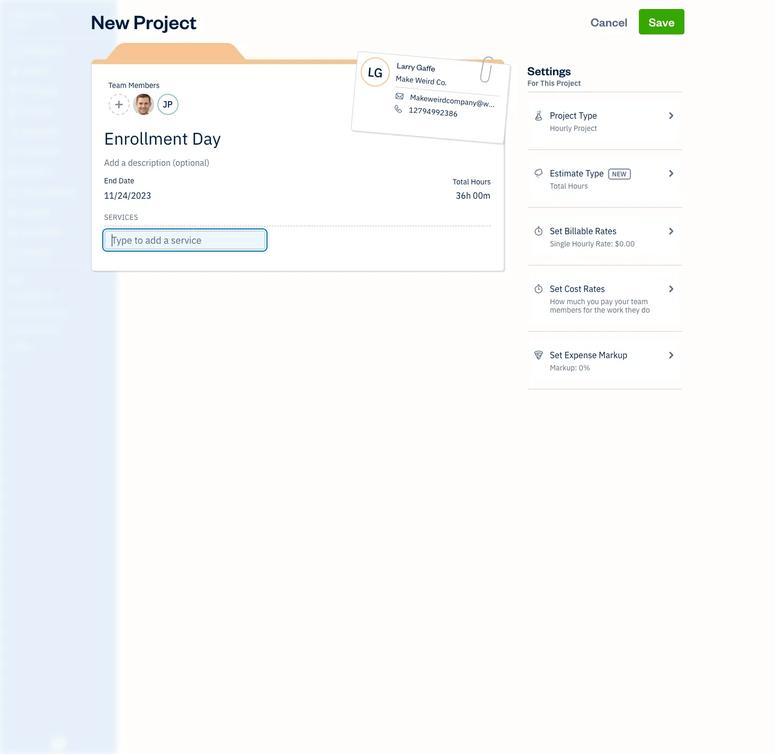 Task type: locate. For each thing, give the bounding box(es) containing it.
set
[[550, 226, 563, 236], [550, 284, 563, 294], [550, 350, 563, 361]]

much
[[567, 297, 586, 306]]

type left the new
[[586, 168, 604, 179]]

project
[[134, 9, 197, 34], [557, 78, 581, 88], [550, 110, 577, 121], [574, 124, 598, 133]]

money image
[[7, 207, 20, 218]]

1 vertical spatial rates
[[584, 284, 606, 294]]

total down estimate in the right top of the page
[[550, 181, 567, 191]]

2 chevronright image from the top
[[666, 167, 676, 180]]

members
[[128, 81, 160, 90]]

invoice image
[[7, 107, 20, 117]]

add team member image
[[114, 98, 124, 111]]

0 vertical spatial set
[[550, 226, 563, 236]]

1 horizontal spatial total
[[550, 181, 567, 191]]

12794992386
[[409, 105, 458, 119]]

estimate
[[550, 168, 584, 179]]

1 vertical spatial set
[[550, 284, 563, 294]]

billable
[[565, 226, 594, 236]]

hourly project
[[550, 124, 598, 133]]

bank connections image
[[8, 326, 113, 334]]

you
[[587, 297, 600, 306]]

team members image
[[8, 292, 113, 300]]

rates for set billable rates
[[595, 226, 617, 236]]

rates up you
[[584, 284, 606, 294]]

hours down estimate type
[[569, 181, 589, 191]]

3 set from the top
[[550, 350, 563, 361]]

total up the hourly budget text field
[[453, 177, 469, 187]]

larry
[[397, 60, 416, 72]]

end date
[[104, 176, 134, 186]]

project image
[[7, 167, 20, 178]]

2 set from the top
[[550, 284, 563, 294]]

project type
[[550, 110, 598, 121]]

0 vertical spatial hourly
[[550, 124, 572, 133]]

0 vertical spatial type
[[579, 110, 598, 121]]

End date in  format text field
[[104, 190, 233, 201]]

chevronright image for estimate type
[[666, 167, 676, 180]]

expenses image
[[534, 349, 544, 362]]

expense image
[[7, 147, 20, 157]]

how much you pay your team members for the work they do
[[550, 297, 650, 315]]

settings for this project
[[528, 63, 581, 88]]

owner
[[8, 21, 28, 29]]

set up how in the top of the page
[[550, 284, 563, 294]]

set cost rates
[[550, 284, 606, 294]]

envelope image
[[394, 92, 405, 101]]

Hourly Budget text field
[[456, 190, 491, 201]]

set for set billable rates
[[550, 226, 563, 236]]

0 vertical spatial rates
[[595, 226, 617, 236]]

rates
[[595, 226, 617, 236], [584, 284, 606, 294]]

jp
[[163, 99, 173, 110]]

hourly
[[550, 124, 572, 133], [572, 239, 594, 249]]

hours
[[471, 177, 491, 187], [569, 181, 589, 191]]

end
[[104, 176, 117, 186]]

total hours
[[453, 177, 491, 187], [550, 181, 589, 191]]

type for estimate type
[[586, 168, 604, 179]]

chart image
[[7, 227, 20, 238]]

for
[[584, 305, 593, 315]]

2 vertical spatial set
[[550, 350, 563, 361]]

chevronright image for project type
[[666, 109, 676, 122]]

4 chevronright image from the top
[[666, 283, 676, 295]]

set for set expense markup
[[550, 350, 563, 361]]

1 vertical spatial type
[[586, 168, 604, 179]]

they
[[626, 305, 640, 315]]

payment image
[[7, 127, 20, 137]]

cancel
[[591, 14, 628, 29]]

report image
[[7, 248, 20, 258]]

project inside settings for this project
[[557, 78, 581, 88]]

Project Description text field
[[104, 156, 396, 169]]

total
[[453, 177, 469, 187], [550, 181, 567, 191]]

1 chevronright image from the top
[[666, 109, 676, 122]]

hourly down set billable rates
[[572, 239, 594, 249]]

items and services image
[[8, 309, 113, 317]]

type
[[579, 110, 598, 121], [586, 168, 604, 179]]

rates up rate
[[595, 226, 617, 236]]

save button
[[640, 9, 685, 34]]

3 chevronright image from the top
[[666, 225, 676, 238]]

1 set from the top
[[550, 226, 563, 236]]

for
[[528, 78, 539, 88]]

total hours up the hourly budget text field
[[453, 177, 491, 187]]

services
[[104, 213, 138, 222]]

phone image
[[393, 104, 404, 114]]

new
[[91, 9, 130, 34]]

total hours down estimate in the right top of the page
[[550, 181, 589, 191]]

chevronright image
[[666, 109, 676, 122], [666, 167, 676, 180], [666, 225, 676, 238], [666, 283, 676, 295]]

chevronright image
[[666, 349, 676, 362]]

work
[[607, 305, 624, 315]]

set up single
[[550, 226, 563, 236]]

0 horizontal spatial hours
[[471, 177, 491, 187]]

1 horizontal spatial total hours
[[550, 181, 589, 191]]

$0.00
[[615, 239, 635, 249]]

type up hourly project
[[579, 110, 598, 121]]

turtle
[[8, 10, 39, 20]]

:
[[611, 239, 614, 249]]

chevronright image for set billable rates
[[666, 225, 676, 238]]

0 horizontal spatial total
[[453, 177, 469, 187]]

set expense markup
[[550, 350, 628, 361]]

hours up the hourly budget text field
[[471, 177, 491, 187]]

the
[[595, 305, 606, 315]]

set up markup:
[[550, 350, 563, 361]]

single hourly rate : $0.00
[[550, 239, 635, 249]]

0%
[[579, 363, 591, 373]]

how
[[550, 297, 565, 306]]

settings
[[528, 63, 571, 78]]

timetracking image
[[534, 225, 544, 238]]

hourly down project type
[[550, 124, 572, 133]]



Task type: describe. For each thing, give the bounding box(es) containing it.
main element
[[0, 0, 143, 754]]

estimate image
[[7, 86, 20, 97]]

timetracking image
[[534, 283, 544, 295]]

date
[[119, 176, 134, 186]]

1 vertical spatial hourly
[[572, 239, 594, 249]]

markup: 0%
[[550, 363, 591, 373]]

makeweirdcompany@weird.co
[[410, 92, 512, 111]]

make
[[395, 74, 414, 85]]

team
[[631, 297, 649, 306]]

weird
[[415, 75, 435, 86]]

settings image
[[8, 343, 113, 351]]

freshbooks image
[[50, 737, 67, 750]]

estimate type
[[550, 168, 604, 179]]

lg
[[367, 63, 384, 81]]

1 horizontal spatial hours
[[569, 181, 589, 191]]

dashboard image
[[7, 46, 20, 57]]

cost
[[565, 284, 582, 294]]

set billable rates
[[550, 226, 617, 236]]

turtle inc owner
[[8, 10, 56, 29]]

save
[[649, 14, 675, 29]]

new
[[613, 170, 627, 178]]

rate
[[596, 239, 611, 249]]

rates for set cost rates
[[584, 284, 606, 294]]

team members
[[108, 81, 160, 90]]

gaffe
[[416, 62, 436, 74]]

set for set cost rates
[[550, 284, 563, 294]]

chevronright image for set cost rates
[[666, 283, 676, 295]]

single
[[550, 239, 571, 249]]

0 horizontal spatial total hours
[[453, 177, 491, 187]]

larry gaffe make weird co.
[[395, 60, 447, 88]]

co.
[[436, 77, 447, 88]]

pay
[[601, 297, 613, 306]]

projects image
[[534, 109, 544, 122]]

type for project type
[[579, 110, 598, 121]]

new project
[[91, 9, 197, 34]]

this
[[541, 78, 555, 88]]

expense
[[565, 350, 597, 361]]

inc
[[41, 10, 56, 20]]

markup:
[[550, 363, 578, 373]]

timer image
[[7, 187, 20, 198]]

client image
[[7, 66, 20, 77]]

team
[[108, 81, 127, 90]]

estimates image
[[534, 167, 544, 180]]

Project Name text field
[[104, 128, 396, 149]]

markup
[[599, 350, 628, 361]]

do
[[642, 305, 650, 315]]

members
[[550, 305, 582, 315]]

cancel button
[[581, 9, 638, 34]]

Type to add a service text field
[[105, 232, 264, 249]]

your
[[615, 297, 630, 306]]

apps image
[[8, 275, 113, 283]]



Task type: vqa. For each thing, say whether or not it's contained in the screenshot.
report.
no



